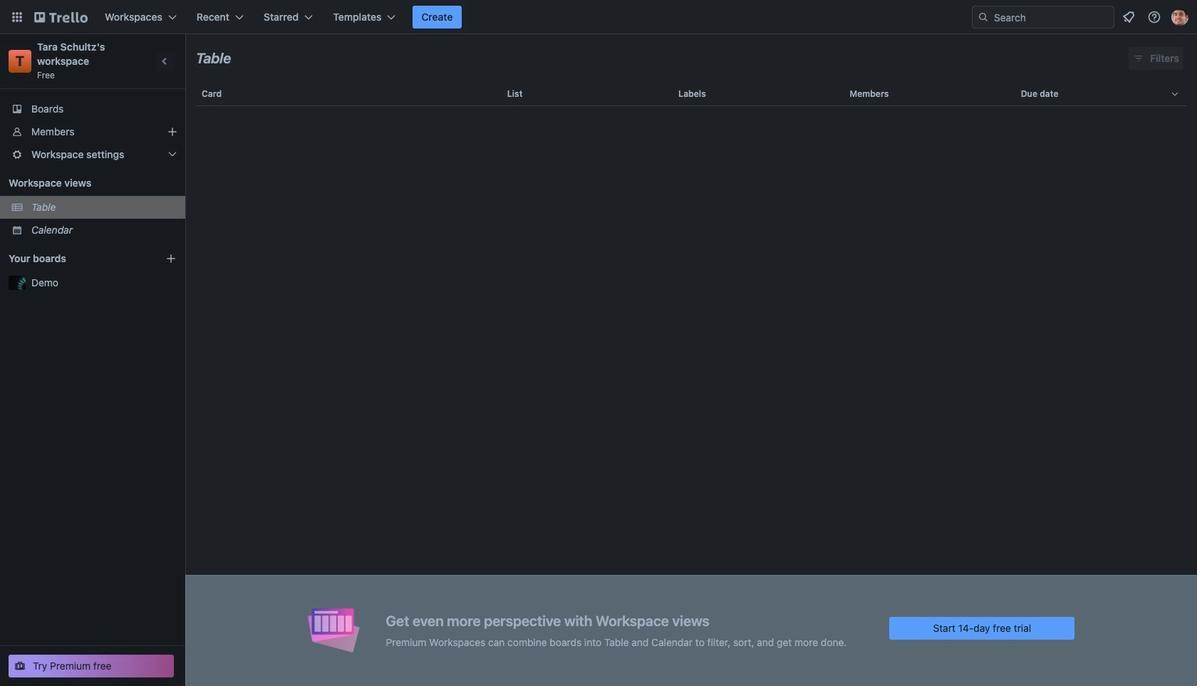 Task type: locate. For each thing, give the bounding box(es) containing it.
None text field
[[196, 45, 231, 72]]

primary element
[[0, 0, 1198, 34]]

back to home image
[[34, 6, 88, 29]]

open information menu image
[[1148, 10, 1162, 24]]

table
[[185, 77, 1198, 687]]

search image
[[978, 11, 990, 23]]

Search field
[[973, 6, 1115, 29]]

add board image
[[165, 253, 177, 265]]

james peterson (jamespeterson93) image
[[1172, 9, 1189, 26]]

workspace navigation collapse icon image
[[155, 51, 175, 71]]

row
[[196, 77, 1187, 111]]



Task type: describe. For each thing, give the bounding box(es) containing it.
0 notifications image
[[1121, 9, 1138, 26]]

your boards with 1 items element
[[9, 250, 144, 267]]



Task type: vqa. For each thing, say whether or not it's contained in the screenshot.
click to unstar this board. it will be removed from your starred list. image
no



